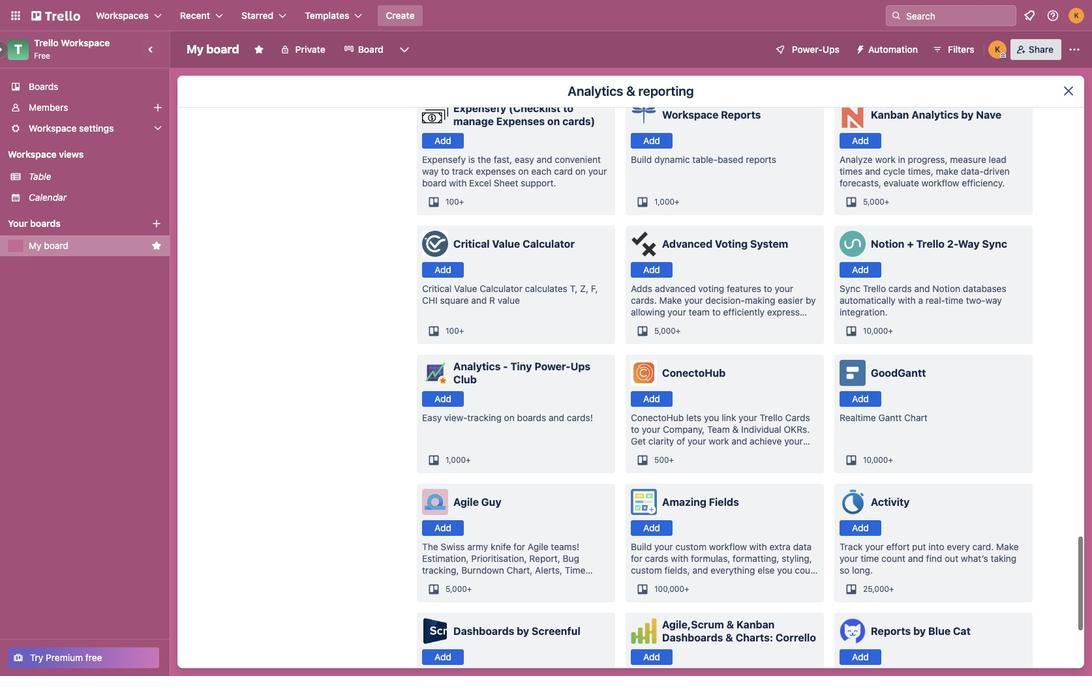 Task type: locate. For each thing, give the bounding box(es) containing it.
critical for critical value calculator calculates t, z, f, chi square and r value
[[422, 283, 452, 294]]

add button for critical value calculator
[[422, 262, 464, 278]]

1 horizontal spatial workflow
[[922, 178, 960, 189]]

1 vertical spatial time
[[861, 554, 880, 565]]

workspace for workspace views
[[8, 149, 57, 160]]

+ down automatically
[[889, 326, 894, 336]]

build left 'dynamic'
[[631, 154, 652, 165]]

and left r
[[472, 295, 487, 306]]

1 horizontal spatial cards
[[889, 283, 913, 294]]

search image
[[892, 10, 902, 21]]

analytics - tiny power-ups club
[[454, 361, 591, 386]]

0 vertical spatial kendallparks02 (kendallparks02) image
[[1069, 8, 1085, 24]]

agile
[[454, 497, 479, 509], [528, 542, 549, 553]]

your up the 'fields,' on the bottom right of the page
[[655, 542, 673, 553]]

reports
[[746, 154, 777, 165]]

value
[[498, 295, 520, 306]]

your boards with 1 items element
[[8, 216, 132, 232]]

teams!
[[551, 542, 580, 553]]

cycle
[[884, 166, 906, 177]]

sync right way at the top of the page
[[983, 238, 1008, 250]]

analytics up progress,
[[912, 109, 959, 121]]

value inside the "critical value calculator calculates t, z, f, chi square and r value"
[[454, 283, 478, 294]]

my board down recent "dropdown button"
[[187, 42, 239, 56]]

sync
[[983, 238, 1008, 250], [840, 283, 861, 294]]

1 horizontal spatial for
[[631, 554, 643, 565]]

sync up automatically
[[840, 283, 861, 294]]

1,000
[[655, 197, 675, 207], [446, 456, 466, 465]]

1,000 +
[[655, 197, 680, 207], [446, 456, 471, 465]]

and down put
[[909, 554, 924, 565]]

for up need.
[[631, 554, 643, 565]]

1 horizontal spatial reports
[[872, 626, 912, 638]]

value for critical value calculator
[[493, 238, 520, 250]]

power-
[[792, 44, 823, 55], [535, 361, 571, 373]]

2 vertical spatial 5,000
[[446, 585, 467, 595]]

add for expensefy (checklist to manage expenses on cards)
[[435, 135, 452, 146]]

0 vertical spatial kanban
[[872, 109, 910, 121]]

add for dashboards by screenful
[[435, 652, 452, 663]]

for inside build your custom workflow with extra data for cards with formulas, formatting, styling, custom fields, and everything else you could need.
[[631, 554, 643, 565]]

conectohub
[[663, 368, 726, 379], [631, 413, 684, 424]]

critical up the square
[[454, 238, 490, 250]]

link
[[722, 413, 737, 424]]

for inside the swiss army knife for agile teams! estimation, prioritisation, report, bug tracking, burndown chart, alerts, time without activity...
[[514, 542, 526, 553]]

trello up individual
[[760, 413, 783, 424]]

based
[[718, 154, 744, 165]]

sm image
[[851, 39, 869, 57]]

kanban up in
[[872, 109, 910, 121]]

dashboards by screenful
[[454, 626, 581, 638]]

0 vertical spatial value
[[493, 238, 520, 250]]

0 horizontal spatial power-
[[535, 361, 571, 373]]

1 vertical spatial analytics
[[912, 109, 959, 121]]

0 horizontal spatial my board
[[29, 240, 68, 251]]

0 vertical spatial critical
[[454, 238, 490, 250]]

1 horizontal spatial 5,000 +
[[655, 326, 681, 336]]

1 vertical spatial kanban
[[737, 620, 775, 631]]

build for workspace reports
[[631, 154, 652, 165]]

2 100 + from the top
[[446, 326, 464, 336]]

calculator inside the "critical value calculator calculates t, z, f, chi square and r value"
[[480, 283, 523, 294]]

on inside expensefy (checklist to manage expenses on cards)
[[548, 116, 560, 127]]

my board down your boards
[[29, 240, 68, 251]]

workspace navigation collapse icon image
[[142, 40, 161, 59]]

add for advanced voting system
[[644, 264, 661, 275]]

1 horizontal spatial notion
[[933, 283, 961, 294]]

1 vertical spatial value
[[454, 283, 478, 294]]

amazing fields
[[663, 497, 740, 509]]

back to home image
[[31, 5, 80, 26]]

+ down burndown
[[467, 585, 472, 595]]

and
[[537, 154, 553, 165], [866, 166, 881, 177], [915, 283, 931, 294], [472, 295, 487, 306], [549, 413, 565, 424], [732, 436, 748, 447], [909, 554, 924, 565], [693, 565, 709, 576]]

your up clarity
[[642, 424, 661, 435]]

workspace for workspace reports
[[663, 109, 719, 121]]

1 vertical spatial 100
[[446, 326, 459, 336]]

expensefy inside expensefy (checklist to manage expenses on cards)
[[454, 102, 507, 114]]

0 horizontal spatial way
[[422, 166, 439, 177]]

trello left "2-"
[[917, 238, 945, 250]]

your down "okrs."
[[785, 436, 803, 447]]

kendallparks02 (kendallparks02) image inside primary element
[[1069, 8, 1085, 24]]

analyze work in progress, measure lead times and cycle times, make data-driven forecasts, evaluate workflow efficiency.
[[840, 154, 1011, 189]]

conectohub inside conectohub lets you link your trello cards to your company, team & individual okrs. get clarity of your work and achieve your goals
[[631, 413, 684, 424]]

5,000 + down allowing
[[655, 326, 681, 336]]

2 vertical spatial analytics
[[454, 361, 501, 373]]

0 horizontal spatial workflow
[[710, 542, 747, 553]]

trello up automatically
[[863, 283, 887, 294]]

0 vertical spatial analytics
[[568, 84, 624, 99]]

on down convenient
[[576, 166, 586, 177]]

cards)
[[563, 116, 596, 127]]

templates
[[305, 10, 350, 21]]

with down track
[[449, 178, 467, 189]]

5,000 + down 'forecasts,' at the top of page
[[864, 197, 890, 207]]

cards.
[[631, 295, 657, 306]]

expenses
[[497, 116, 545, 127]]

dynamic
[[655, 154, 690, 165]]

0 vertical spatial 5,000
[[864, 197, 885, 207]]

evaluate
[[884, 178, 920, 189]]

5,000
[[864, 197, 885, 207], [655, 326, 676, 336], [446, 585, 467, 595]]

for right knife
[[514, 542, 526, 553]]

power- left sm image
[[792, 44, 823, 55]]

1 vertical spatial 1,000
[[446, 456, 466, 465]]

private
[[296, 44, 326, 55]]

0 vertical spatial way
[[422, 166, 439, 177]]

nave
[[977, 109, 1002, 121]]

everything
[[711, 565, 756, 576]]

10,000 + down realtime gantt chart
[[864, 456, 894, 465]]

+ for agile
[[467, 585, 472, 595]]

1,000 + down 'dynamic'
[[655, 197, 680, 207]]

1 vertical spatial kendallparks02 (kendallparks02) image
[[989, 40, 1007, 59]]

dashboards down 'activity...'
[[454, 626, 515, 638]]

build inside build your custom workflow with extra data for cards with formulas, formatting, styling, custom fields, and everything else you could need.
[[631, 542, 652, 553]]

board left excel
[[422, 178, 447, 189]]

(checklist
[[509, 102, 561, 114]]

2 horizontal spatial 5,000 +
[[864, 197, 890, 207]]

workspace down 'members'
[[29, 123, 77, 134]]

notion up automatically
[[872, 238, 905, 250]]

0 vertical spatial 10,000 +
[[864, 326, 894, 336]]

add for agile guy
[[435, 523, 452, 534]]

add button for expensefy (checklist to manage expenses on cards)
[[422, 133, 464, 149]]

my inside text box
[[187, 42, 204, 56]]

and inside the "critical value calculator calculates t, z, f, chi square and r value"
[[472, 295, 487, 306]]

add for conectohub
[[644, 394, 661, 405]]

individual
[[742, 424, 782, 435]]

2 horizontal spatial board
[[422, 178, 447, 189]]

agile,scrum
[[663, 620, 724, 631]]

by right easier
[[806, 295, 816, 306]]

time left two-
[[946, 295, 964, 306]]

1 vertical spatial 1,000 +
[[446, 456, 471, 465]]

and inside build your custom workflow with extra data for cards with formulas, formatting, styling, custom fields, and everything else you could need.
[[693, 565, 709, 576]]

2 horizontal spatial analytics
[[912, 109, 959, 121]]

1 horizontal spatial my board
[[187, 42, 239, 56]]

table link
[[29, 170, 162, 183]]

boards
[[30, 218, 61, 229], [517, 413, 547, 424]]

members
[[29, 102, 68, 113]]

my
[[187, 42, 204, 56], [29, 240, 41, 251]]

100 for critical value calculator
[[446, 326, 459, 336]]

starred button
[[234, 5, 295, 26]]

add button for advanced voting system
[[631, 262, 673, 278]]

add button for reports by blue cat
[[840, 650, 882, 666]]

0 vertical spatial for
[[514, 542, 526, 553]]

make up taking
[[997, 542, 1020, 553]]

5,000 + down tracking,
[[446, 585, 472, 595]]

+ for kanban
[[885, 197, 890, 207]]

cards up the 'fields,' on the bottom right of the page
[[645, 554, 669, 565]]

1 vertical spatial sync
[[840, 283, 861, 294]]

0 vertical spatial calculator
[[523, 238, 575, 250]]

analyze
[[840, 154, 873, 165]]

0 horizontal spatial kendallparks02 (kendallparks02) image
[[989, 40, 1007, 59]]

0 horizontal spatial cards
[[645, 554, 669, 565]]

0 horizontal spatial kanban
[[737, 620, 775, 631]]

board inside 'expensefy is the fast, easy and convenient way to track expenses on each card on your board with excel sheet support.'
[[422, 178, 447, 189]]

to down decision-
[[713, 307, 721, 318]]

100 down track
[[446, 197, 459, 207]]

0 vertical spatial board
[[206, 42, 239, 56]]

analytics up club
[[454, 361, 501, 373]]

expensefy inside 'expensefy is the fast, easy and convenient way to track expenses on each card on your board with excel sheet support.'
[[422, 154, 466, 165]]

0 vertical spatial agile
[[454, 497, 479, 509]]

agile guy
[[454, 497, 502, 509]]

build for amazing fields
[[631, 542, 652, 553]]

kanban up the 'charts:' at bottom
[[737, 620, 775, 631]]

2 build from the top
[[631, 542, 652, 553]]

workspace down the "reporting"
[[663, 109, 719, 121]]

2 10,000 + from the top
[[864, 456, 894, 465]]

1 vertical spatial build
[[631, 542, 652, 553]]

1 horizontal spatial kanban
[[872, 109, 910, 121]]

0 vertical spatial reports
[[722, 109, 762, 121]]

1 vertical spatial boards
[[517, 413, 547, 424]]

100 + down track
[[446, 197, 464, 207]]

1 100 from the top
[[446, 197, 459, 207]]

you down styling,
[[778, 565, 793, 576]]

1 100 + from the top
[[446, 197, 464, 207]]

value up the square
[[454, 283, 478, 294]]

expensefy for expensefy is the fast, easy and convenient way to track expenses on each card on your board with excel sheet support.
[[422, 154, 466, 165]]

1 horizontal spatial 1,000
[[655, 197, 675, 207]]

-
[[503, 361, 508, 373]]

advanced
[[655, 283, 696, 294]]

10,000 + for goodgantt
[[864, 456, 894, 465]]

lead
[[989, 154, 1007, 165]]

work down team
[[709, 436, 730, 447]]

kendallparks02 (kendallparks02) image
[[1069, 8, 1085, 24], [989, 40, 1007, 59]]

boards down calendar
[[30, 218, 61, 229]]

switch to… image
[[9, 9, 22, 22]]

premium
[[46, 653, 83, 664]]

table
[[29, 171, 51, 182]]

adds advanced voting features to your cards. make your decision-making easier by allowing your team to efficiently express their opinions!
[[631, 283, 816, 330]]

0 vertical spatial cards
[[889, 283, 913, 294]]

this member is an admin of this board. image
[[1001, 53, 1007, 59]]

5,000 down tracking,
[[446, 585, 467, 595]]

0 vertical spatial you
[[704, 413, 720, 424]]

critical inside the "critical value calculator calculates t, z, f, chi square and r value"
[[422, 283, 452, 294]]

square
[[440, 295, 469, 306]]

t,
[[570, 283, 578, 294]]

the
[[422, 542, 438, 553]]

+ right their
[[676, 326, 681, 336]]

measure
[[951, 154, 987, 165]]

my board link
[[29, 240, 146, 253]]

team
[[689, 307, 710, 318]]

1 horizontal spatial work
[[876, 154, 896, 165]]

try premium free
[[30, 653, 102, 664]]

activity...
[[456, 577, 494, 588]]

Board name text field
[[180, 39, 246, 60]]

+ for advanced
[[676, 326, 681, 336]]

1 vertical spatial expensefy
[[422, 154, 466, 165]]

1 vertical spatial power-
[[535, 361, 571, 373]]

25,000
[[864, 585, 890, 595]]

agile up the report,
[[528, 542, 549, 553]]

try
[[30, 653, 43, 664]]

company,
[[663, 424, 705, 435]]

calculator up value
[[480, 283, 523, 294]]

expensefy for expensefy (checklist to manage expenses on cards)
[[454, 102, 507, 114]]

share
[[1029, 44, 1054, 55]]

conectohub lets you link your trello cards to your company, team & individual okrs. get clarity of your work and achieve your goals
[[631, 413, 811, 459]]

5,000 + for kanban analytics by nave
[[864, 197, 890, 207]]

show menu image
[[1069, 43, 1082, 56]]

way down the databases
[[986, 295, 1003, 306]]

calculator
[[523, 238, 575, 250], [480, 283, 523, 294]]

0 vertical spatial time
[[946, 295, 964, 306]]

+ up agile guy
[[466, 456, 471, 465]]

1,000 + down the view-
[[446, 456, 471, 465]]

0 notifications image
[[1022, 8, 1038, 24]]

custom up need.
[[631, 565, 662, 576]]

with up the 'fields,' on the bottom right of the page
[[671, 554, 689, 565]]

1 vertical spatial conectohub
[[631, 413, 684, 424]]

0 vertical spatial sync
[[983, 238, 1008, 250]]

to inside expensefy (checklist to manage expenses on cards)
[[563, 102, 574, 114]]

agile left guy
[[454, 497, 479, 509]]

work inside analyze work in progress, measure lead times and cycle times, make data-driven forecasts, evaluate workflow efficiency.
[[876, 154, 896, 165]]

0 vertical spatial 5,000 +
[[864, 197, 890, 207]]

reports up based
[[722, 109, 762, 121]]

0 vertical spatial boards
[[30, 218, 61, 229]]

work up 'cycle'
[[876, 154, 896, 165]]

count
[[882, 554, 906, 565]]

z,
[[580, 283, 589, 294]]

automation
[[869, 44, 919, 55]]

make inside adds advanced voting features to your cards. make your decision-making easier by allowing your team to efficiently express their opinions!
[[660, 295, 682, 306]]

fast,
[[494, 154, 513, 165]]

value up the "critical value calculator calculates t, z, f, chi square and r value"
[[493, 238, 520, 250]]

conectohub up clarity
[[631, 413, 684, 424]]

& inside conectohub lets you link your trello cards to your company, team & individual okrs. get clarity of your work and achieve your goals
[[733, 424, 739, 435]]

+ down the square
[[459, 326, 464, 336]]

1 10,000 + from the top
[[864, 326, 894, 336]]

100 down the square
[[446, 326, 459, 336]]

bug
[[563, 554, 580, 565]]

2 horizontal spatial 5,000
[[864, 197, 885, 207]]

1 horizontal spatial power-
[[792, 44, 823, 55]]

& down link
[[733, 424, 739, 435]]

team
[[708, 424, 730, 435]]

add for reports by blue cat
[[853, 652, 869, 663]]

add button for activity
[[840, 521, 882, 537]]

your up team on the top right
[[685, 295, 703, 306]]

and up a
[[915, 283, 931, 294]]

0 horizontal spatial ups
[[571, 361, 591, 373]]

workspace inside popup button
[[29, 123, 77, 134]]

your
[[589, 166, 607, 177], [775, 283, 794, 294], [685, 295, 703, 306], [668, 307, 687, 318], [739, 413, 758, 424], [642, 424, 661, 435], [688, 436, 707, 447], [785, 436, 803, 447], [655, 542, 673, 553], [866, 542, 884, 553], [840, 554, 859, 565]]

add board image
[[151, 219, 162, 229]]

0 vertical spatial conectohub
[[663, 368, 726, 379]]

1 vertical spatial workflow
[[710, 542, 747, 553]]

real-
[[926, 295, 946, 306]]

on
[[548, 116, 560, 127], [519, 166, 529, 177], [576, 166, 586, 177], [504, 413, 515, 424]]

1 vertical spatial custom
[[631, 565, 662, 576]]

100 + down the square
[[446, 326, 464, 336]]

way left track
[[422, 166, 439, 177]]

by inside adds advanced voting features to your cards. make your decision-making easier by allowing your team to efficiently express their opinions!
[[806, 295, 816, 306]]

0 horizontal spatial for
[[514, 542, 526, 553]]

1 horizontal spatial custom
[[676, 542, 707, 553]]

1 vertical spatial ups
[[571, 361, 591, 373]]

of
[[677, 436, 686, 447]]

1 vertical spatial 100 +
[[446, 326, 464, 336]]

0 horizontal spatial you
[[704, 413, 720, 424]]

make inside track your effort put into every card. make your time count and find out what's taking so long.
[[997, 542, 1020, 553]]

power- inside analytics - tiny power-ups club
[[535, 361, 571, 373]]

10,000 + down integration.
[[864, 326, 894, 336]]

calendar
[[29, 192, 67, 203]]

calculator up calculates
[[523, 238, 575, 250]]

achieve
[[750, 436, 782, 447]]

your up count
[[866, 542, 884, 553]]

work inside conectohub lets you link your trello cards to your company, team & individual okrs. get clarity of your work and achieve your goals
[[709, 436, 730, 447]]

workflow inside build your custom workflow with extra data for cards with formulas, formatting, styling, custom fields, and everything else you could need.
[[710, 542, 747, 553]]

custom up formulas,
[[676, 542, 707, 553]]

workflow down make
[[922, 178, 960, 189]]

alerts,
[[535, 565, 563, 576]]

analytics for analytics - tiny power-ups club
[[454, 361, 501, 373]]

workflow inside analyze work in progress, measure lead times and cycle times, make data-driven forecasts, evaluate workflow efficiency.
[[922, 178, 960, 189]]

add button for workspace reports
[[631, 133, 673, 149]]

1 vertical spatial my
[[29, 240, 41, 251]]

1 vertical spatial 10,000
[[864, 456, 889, 465]]

ups left sm image
[[823, 44, 840, 55]]

1 vertical spatial cards
[[645, 554, 669, 565]]

+ down the 'fields,' on the bottom right of the page
[[685, 585, 690, 595]]

+ down 'dynamic'
[[675, 197, 680, 207]]

0 horizontal spatial value
[[454, 283, 478, 294]]

out
[[945, 554, 959, 565]]

1 vertical spatial calculator
[[480, 283, 523, 294]]

add button for notion + trello 2-way sync
[[840, 262, 882, 278]]

1 horizontal spatial kendallparks02 (kendallparks02) image
[[1069, 8, 1085, 24]]

cards up automatically
[[889, 283, 913, 294]]

0 vertical spatial 100 +
[[446, 197, 464, 207]]

1 build from the top
[[631, 154, 652, 165]]

1 vertical spatial for
[[631, 554, 643, 565]]

1 horizontal spatial dashboards
[[663, 633, 724, 644]]

0 vertical spatial power-
[[792, 44, 823, 55]]

conectohub for conectohub lets you link your trello cards to your company, team & individual okrs. get clarity of your work and achieve your goals
[[631, 413, 684, 424]]

2 100 from the top
[[446, 326, 459, 336]]

free
[[34, 51, 50, 61]]

0 horizontal spatial boards
[[30, 218, 61, 229]]

analytics inside analytics - tiny power-ups club
[[454, 361, 501, 373]]

notion up real-
[[933, 283, 961, 294]]

make for activity
[[997, 542, 1020, 553]]

dashboards down agile,scrum
[[663, 633, 724, 644]]

1 vertical spatial 5,000
[[655, 326, 676, 336]]

2 10,000 from the top
[[864, 456, 889, 465]]

+ for amazing
[[685, 585, 690, 595]]

1 vertical spatial 10,000 +
[[864, 456, 894, 465]]

5,000 for agile guy
[[446, 585, 467, 595]]

1 horizontal spatial way
[[986, 295, 1003, 306]]

allowing
[[631, 307, 666, 318]]

army
[[468, 542, 489, 553]]

kendallparks02 (kendallparks02) image right filters
[[989, 40, 1007, 59]]

10,000
[[864, 326, 889, 336], [864, 456, 889, 465]]

board left star or unstar board icon
[[206, 42, 239, 56]]

expensefy up track
[[422, 154, 466, 165]]

with
[[449, 178, 467, 189], [899, 295, 916, 306], [750, 542, 768, 553], [671, 554, 689, 565]]

reports down "25,000 +"
[[872, 626, 912, 638]]

1 10,000 from the top
[[864, 326, 889, 336]]

way inside the sync trello cards and notion databases automatically with a real-time two-way integration.
[[986, 295, 1003, 306]]

1 vertical spatial agile
[[528, 542, 549, 553]]

1 horizontal spatial 5,000
[[655, 326, 676, 336]]

to inside conectohub lets you link your trello cards to your company, team & individual okrs. get clarity of your work and achieve your goals
[[631, 424, 640, 435]]

cards
[[786, 413, 811, 424]]

10,000 for goodgantt
[[864, 456, 889, 465]]

workflow
[[922, 178, 960, 189], [710, 542, 747, 553]]

reports
[[722, 109, 762, 121], [872, 626, 912, 638]]

2 vertical spatial 5,000 +
[[446, 585, 472, 595]]

create button
[[378, 5, 423, 26]]

chart
[[905, 413, 928, 424]]

1 horizontal spatial analytics
[[568, 84, 624, 99]]

0 vertical spatial my
[[187, 42, 204, 56]]

add for activity
[[853, 523, 869, 534]]

trello inside the sync trello cards and notion databases automatically with a real-time two-way integration.
[[863, 283, 887, 294]]

build up need.
[[631, 542, 652, 553]]

0 vertical spatial 1,000
[[655, 197, 675, 207]]

filters button
[[929, 39, 979, 60]]

add button for goodgantt
[[840, 392, 882, 407]]

0 horizontal spatial analytics
[[454, 361, 501, 373]]

you inside conectohub lets you link your trello cards to your company, team & individual okrs. get clarity of your work and achieve your goals
[[704, 413, 720, 424]]

express
[[768, 307, 800, 318]]

my down recent
[[187, 42, 204, 56]]

0 vertical spatial ups
[[823, 44, 840, 55]]

1 horizontal spatial 1,000 +
[[655, 197, 680, 207]]

track
[[840, 542, 863, 553]]

0 vertical spatial workflow
[[922, 178, 960, 189]]

1 horizontal spatial board
[[206, 42, 239, 56]]

1 vertical spatial notion
[[933, 283, 961, 294]]

1 vertical spatial my board
[[29, 240, 68, 251]]

time up long.
[[861, 554, 880, 565]]

& right agile,scrum
[[727, 620, 735, 631]]

5,000 down allowing
[[655, 326, 676, 336]]

5,000 down 'forecasts,' at the top of page
[[864, 197, 885, 207]]

and inside analyze work in progress, measure lead times and cycle times, make data-driven forecasts, evaluate workflow efficiency.
[[866, 166, 881, 177]]



Task type: vqa. For each thing, say whether or not it's contained in the screenshot.
Gantt
yes



Task type: describe. For each thing, give the bounding box(es) containing it.
your up opinions!
[[668, 307, 687, 318]]

cards inside the sync trello cards and notion databases automatically with a real-time two-way integration.
[[889, 283, 913, 294]]

with inside the sync trello cards and notion databases automatically with a real-time two-way integration.
[[899, 295, 916, 306]]

cat
[[954, 626, 971, 638]]

to inside 'expensefy is the fast, easy and convenient way to track expenses on each card on your board with excel sheet support.'
[[441, 166, 450, 177]]

with inside 'expensefy is the fast, easy and convenient way to track expenses on each card on your board with excel sheet support.'
[[449, 178, 467, 189]]

conectohub for conectohub
[[663, 368, 726, 379]]

add button for agile,scrum & kanban dashboards & charts: corrello
[[631, 650, 673, 666]]

views
[[59, 149, 84, 160]]

goals
[[631, 448, 654, 459]]

trello workspace link
[[34, 37, 110, 48]]

every
[[948, 542, 971, 553]]

100 for expensefy (checklist to manage expenses on cards)
[[446, 197, 459, 207]]

expenses
[[476, 166, 516, 177]]

analytics for analytics & reporting
[[568, 84, 624, 99]]

add button for agile guy
[[422, 521, 464, 537]]

5,000 for kanban analytics by nave
[[864, 197, 885, 207]]

1,000 + for analytics - tiny power-ups club
[[446, 456, 471, 465]]

f,
[[591, 283, 598, 294]]

+ up activity
[[889, 456, 894, 465]]

trello inside trello workspace free
[[34, 37, 59, 48]]

customize views image
[[398, 43, 411, 56]]

add for critical value calculator
[[435, 264, 452, 275]]

charts:
[[736, 633, 774, 644]]

add for analytics - tiny power-ups club
[[435, 394, 452, 405]]

recent
[[180, 10, 210, 21]]

make
[[937, 166, 959, 177]]

automatically
[[840, 295, 896, 306]]

tracking,
[[422, 565, 459, 576]]

making
[[745, 295, 776, 306]]

long.
[[853, 565, 873, 576]]

my board inside text box
[[187, 42, 239, 56]]

into
[[929, 542, 945, 553]]

your down the track
[[840, 554, 859, 565]]

100 + for expensefy (checklist to manage expenses on cards)
[[446, 197, 464, 207]]

need.
[[631, 577, 655, 588]]

by left the screenful
[[517, 626, 530, 638]]

cards inside build your custom workflow with extra data for cards with formulas, formatting, styling, custom fields, and everything else you could need.
[[645, 554, 669, 565]]

value for critical value calculator calculates t, z, f, chi square and r value
[[454, 283, 478, 294]]

primary element
[[0, 0, 1093, 31]]

0 horizontal spatial reports
[[722, 109, 762, 121]]

decision-
[[706, 295, 745, 306]]

and left cards!
[[549, 413, 565, 424]]

realtime gantt chart
[[840, 413, 928, 424]]

0 vertical spatial notion
[[872, 238, 905, 250]]

report,
[[530, 554, 561, 565]]

+ for expensefy
[[459, 197, 464, 207]]

workspace settings button
[[0, 118, 170, 139]]

clarity
[[649, 436, 675, 447]]

kanban inside the agile,scrum & kanban dashboards & charts: corrello
[[737, 620, 775, 631]]

taking
[[991, 554, 1017, 565]]

adds
[[631, 283, 653, 294]]

track
[[452, 166, 474, 177]]

sheet
[[494, 178, 519, 189]]

notion inside the sync trello cards and notion databases automatically with a real-time two-way integration.
[[933, 283, 961, 294]]

your up easier
[[775, 283, 794, 294]]

1,000 + for workspace reports
[[655, 197, 680, 207]]

notion + trello 2-way sync
[[872, 238, 1008, 250]]

100 + for critical value calculator
[[446, 326, 464, 336]]

1 horizontal spatial boards
[[517, 413, 547, 424]]

+ left "2-"
[[908, 238, 914, 250]]

dashboards inside the agile,scrum & kanban dashboards & charts: corrello
[[663, 633, 724, 644]]

track your effort put into every card. make your time count and find out what's taking so long.
[[840, 542, 1020, 576]]

sync trello cards and notion databases automatically with a real-time two-way integration.
[[840, 283, 1007, 318]]

workspaces button
[[88, 5, 170, 26]]

time inside the sync trello cards and notion databases automatically with a real-time two-way integration.
[[946, 295, 964, 306]]

kanban analytics by nave
[[872, 109, 1002, 121]]

members link
[[0, 97, 170, 118]]

star or unstar board image
[[254, 44, 264, 55]]

add button for kanban analytics by nave
[[840, 133, 882, 149]]

workspaces
[[96, 10, 149, 21]]

and inside 'expensefy is the fast, easy and convenient way to track expenses on each card on your board with excel sheet support.'
[[537, 154, 553, 165]]

chi
[[422, 295, 438, 306]]

extra
[[770, 542, 791, 553]]

workspace for workspace settings
[[29, 123, 77, 134]]

100,000 +
[[655, 585, 690, 595]]

way inside 'expensefy is the fast, easy and convenient way to track expenses on each card on your board with excel sheet support.'
[[422, 166, 439, 177]]

0 horizontal spatial custom
[[631, 565, 662, 576]]

calculator for critical value calculator
[[523, 238, 575, 250]]

and inside track your effort put into every card. make your time count and find out what's taking so long.
[[909, 554, 924, 565]]

styling,
[[782, 554, 813, 565]]

with up formatting,
[[750, 542, 768, 553]]

trello inside conectohub lets you link your trello cards to your company, team & individual okrs. get clarity of your work and achieve your goals
[[760, 413, 783, 424]]

add for workspace reports
[[644, 135, 661, 146]]

add for agile,scrum & kanban dashboards & charts: corrello
[[644, 652, 661, 663]]

cards!
[[567, 413, 593, 424]]

+ for notion
[[889, 326, 894, 336]]

support.
[[521, 178, 557, 189]]

on right tracking
[[504, 413, 515, 424]]

Search field
[[902, 6, 1016, 25]]

fields
[[709, 497, 740, 509]]

voting
[[715, 238, 748, 250]]

by left nave
[[962, 109, 974, 121]]

& left the "reporting"
[[627, 84, 636, 99]]

5,000 + for agile guy
[[446, 585, 472, 595]]

starred icon image
[[151, 241, 162, 251]]

r
[[490, 295, 496, 306]]

get
[[631, 436, 646, 447]]

expensefy is the fast, easy and convenient way to track expenses on each card on your board with excel sheet support.
[[422, 154, 607, 189]]

25,000 +
[[864, 585, 895, 595]]

time inside track your effort put into every card. make your time count and find out what's taking so long.
[[861, 554, 880, 565]]

10,000 for notion + trello 2-way sync
[[864, 326, 889, 336]]

swiss
[[441, 542, 465, 553]]

add button for dashboards by screenful
[[422, 650, 464, 666]]

times,
[[908, 166, 934, 177]]

critical for critical value calculator
[[454, 238, 490, 250]]

ups inside button
[[823, 44, 840, 55]]

make for advanced voting system
[[660, 295, 682, 306]]

two-
[[967, 295, 986, 306]]

to up making
[[764, 283, 773, 294]]

your right of
[[688, 436, 707, 447]]

agile inside the swiss army knife for agile teams! estimation, prioritisation, report, bug tracking, burndown chart, alerts, time without activity...
[[528, 542, 549, 553]]

view-
[[445, 413, 468, 424]]

boards
[[29, 81, 58, 92]]

add button for conectohub
[[631, 392, 673, 407]]

add button for amazing fields
[[631, 521, 673, 537]]

+ for workspace
[[675, 197, 680, 207]]

add for notion + trello 2-way sync
[[853, 264, 869, 275]]

a
[[919, 295, 924, 306]]

the
[[478, 154, 492, 165]]

on down easy
[[519, 166, 529, 177]]

you inside build your custom workflow with extra data for cards with formulas, formatting, styling, custom fields, and everything else you could need.
[[778, 565, 793, 576]]

0 horizontal spatial my
[[29, 240, 41, 251]]

+ down count
[[890, 585, 895, 595]]

card
[[554, 166, 573, 177]]

each
[[532, 166, 552, 177]]

1 horizontal spatial sync
[[983, 238, 1008, 250]]

burndown
[[462, 565, 504, 576]]

0 horizontal spatial board
[[44, 240, 68, 251]]

easy
[[422, 413, 442, 424]]

+ for critical
[[459, 326, 464, 336]]

5,000 for advanced voting system
[[655, 326, 676, 336]]

10,000 + for notion + trello 2-way sync
[[864, 326, 894, 336]]

by left "blue"
[[914, 626, 926, 638]]

1,000 for workspace reports
[[655, 197, 675, 207]]

easier
[[778, 295, 804, 306]]

your inside build your custom workflow with extra data for cards with formulas, formatting, styling, custom fields, and everything else you could need.
[[655, 542, 673, 553]]

amazing
[[663, 497, 707, 509]]

databases
[[964, 283, 1007, 294]]

open information menu image
[[1047, 9, 1060, 22]]

critical value calculator calculates t, z, f, chi square and r value
[[422, 283, 598, 306]]

knife
[[491, 542, 511, 553]]

the swiss army knife for agile teams! estimation, prioritisation, report, bug tracking, burndown chart, alerts, time without activity...
[[422, 542, 586, 588]]

corrello
[[776, 633, 817, 644]]

workspace inside trello workspace free
[[61, 37, 110, 48]]

sync inside the sync trello cards and notion databases automatically with a real-time two-way integration.
[[840, 283, 861, 294]]

and inside the sync trello cards and notion databases automatically with a real-time two-way integration.
[[915, 283, 931, 294]]

add for goodgantt
[[853, 394, 869, 405]]

5,000 + for advanced voting system
[[655, 326, 681, 336]]

reporting
[[639, 84, 694, 99]]

0 vertical spatial custom
[[676, 542, 707, 553]]

add for kanban analytics by nave
[[853, 135, 869, 146]]

automation button
[[851, 39, 926, 60]]

realtime
[[840, 413, 877, 424]]

lets
[[687, 413, 702, 424]]

power- inside button
[[792, 44, 823, 55]]

calculator for critical value calculator calculates t, z, f, chi square and r value
[[480, 283, 523, 294]]

times
[[840, 166, 863, 177]]

screenful
[[532, 626, 581, 638]]

t link
[[8, 39, 29, 60]]

board inside text box
[[206, 42, 239, 56]]

ups inside analytics - tiny power-ups club
[[571, 361, 591, 373]]

okrs.
[[784, 424, 810, 435]]

your inside 'expensefy is the fast, easy and convenient way to track expenses on each card on your board with excel sheet support.'
[[589, 166, 607, 177]]

find
[[927, 554, 943, 565]]

& left the 'charts:' at bottom
[[726, 633, 734, 644]]

convenient
[[555, 154, 601, 165]]

without
[[422, 577, 454, 588]]

your up individual
[[739, 413, 758, 424]]

add for amazing fields
[[644, 523, 661, 534]]

boards link
[[0, 76, 170, 97]]

+ down clarity
[[670, 456, 674, 465]]

integration.
[[840, 307, 888, 318]]

1 vertical spatial reports
[[872, 626, 912, 638]]

0 horizontal spatial dashboards
[[454, 626, 515, 638]]

and inside conectohub lets you link your trello cards to your company, team & individual okrs. get clarity of your work and achieve your goals
[[732, 436, 748, 447]]

1,000 for analytics - tiny power-ups club
[[446, 456, 466, 465]]

add button for analytics - tiny power-ups club
[[422, 392, 464, 407]]

+ for analytics
[[466, 456, 471, 465]]

is
[[469, 154, 475, 165]]

2-
[[948, 238, 959, 250]]



